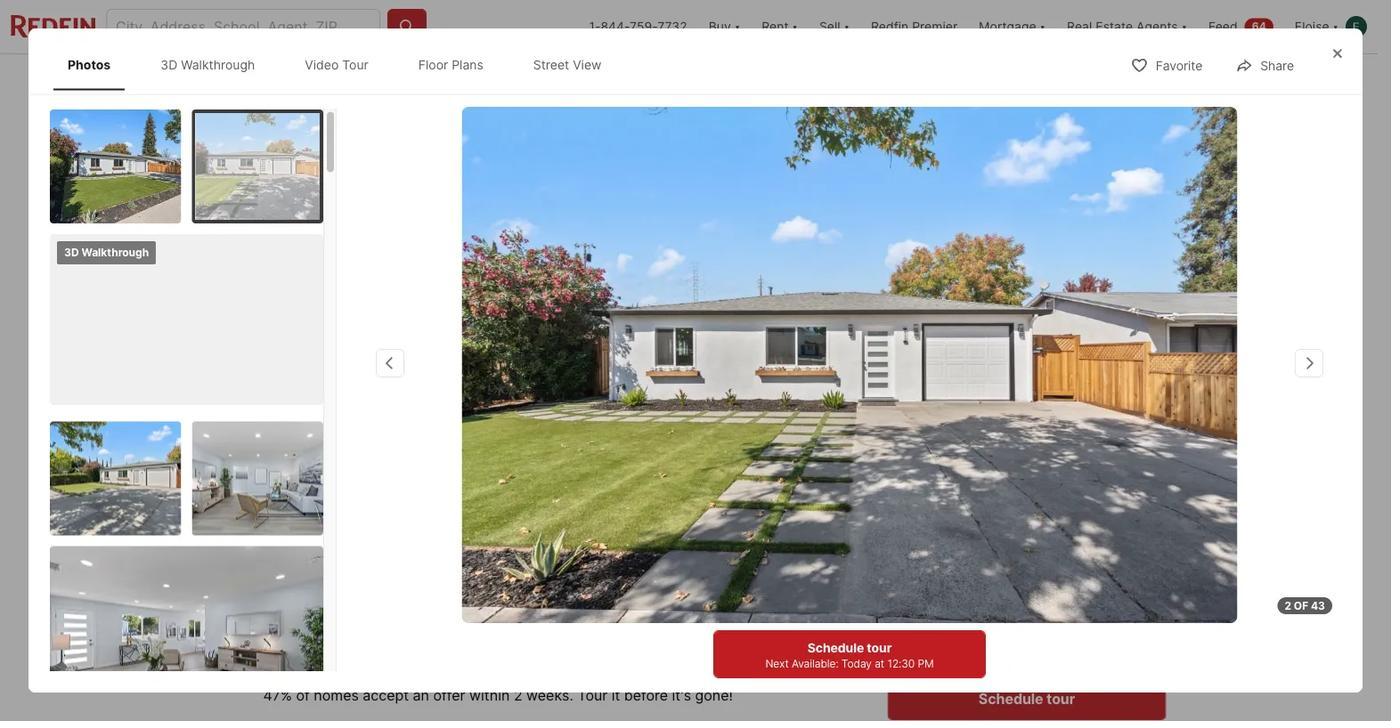 Task type: vqa. For each thing, say whether or not it's contained in the screenshot.
Send
no



Task type: locate. For each thing, give the bounding box(es) containing it.
2 oct from the left
[[1016, 575, 1038, 588]]

of left 43
[[1294, 599, 1309, 612]]

monday 30 oct
[[916, 527, 962, 588]]

hot
[[356, 662, 380, 679]]

approved
[[354, 591, 412, 606]]

0 vertical spatial floor plans
[[418, 57, 484, 72]]

0 vertical spatial tour
[[342, 57, 369, 72]]

2 vertical spatial 3d
[[266, 425, 283, 440]]

1 up bath
[[531, 562, 541, 587]]

0 horizontal spatial 1
[[531, 562, 541, 587]]

schedule tour next available: today at 12:30 pm
[[766, 640, 934, 670]]

person
[[963, 634, 1000, 647]]

0 horizontal spatial of
[[296, 687, 310, 704]]

1757 hillsdale ave, san jose, ca 95124 image
[[212, 104, 881, 465], [888, 104, 1166, 281], [888, 288, 1166, 465]]

759-
[[630, 19, 658, 34]]

2 right the within
[[514, 687, 522, 704]]

0 vertical spatial view
[[573, 57, 602, 72]]

2 left 43
[[1285, 599, 1292, 612]]

0 horizontal spatial floor plans
[[418, 57, 484, 72]]

bath
[[531, 589, 562, 607]]

$8,010
[[237, 591, 277, 606]]

0 vertical spatial 3d
[[161, 57, 177, 72]]

1 up nov
[[1109, 542, 1122, 573]]

1 vertical spatial floor
[[524, 425, 554, 440]]

oct down "30"
[[927, 575, 950, 588]]

san
[[263, 662, 290, 679]]

0 vertical spatial 3d walkthrough
[[161, 57, 255, 72]]

2 vertical spatial 3d walkthrough
[[266, 425, 364, 440]]

tuesday
[[1003, 527, 1051, 540]]

overview tab
[[330, 58, 427, 101]]

video inside button
[[426, 425, 461, 440]]

share left favorite
[[1118, 71, 1151, 86]]

it's
[[672, 687, 691, 704]]

2 horizontal spatial tour
[[1047, 690, 1075, 708]]

0 vertical spatial video
[[305, 57, 339, 72]]

of right the 47%
[[296, 687, 310, 704]]

3d inside 3d walkthrough tab
[[161, 57, 177, 72]]

1-
[[589, 19, 601, 34]]

schedule inside schedule tour next available: today at 12:30 pm
[[808, 640, 864, 656]]

video for video tour
[[305, 57, 339, 72]]

1 horizontal spatial walkthrough
[[181, 57, 255, 72]]

street view inside tab
[[533, 57, 602, 72]]

0 horizontal spatial view
[[573, 57, 602, 72]]

share button
[[1221, 47, 1309, 83], [1078, 59, 1166, 96]]

1 horizontal spatial view
[[692, 425, 723, 440]]

2 vertical spatial walkthrough
[[286, 425, 364, 440]]

video inside tab
[[305, 57, 339, 72]]

active link
[[299, 488, 344, 503]]

0 horizontal spatial share
[[1118, 71, 1151, 86]]

tab list
[[50, 39, 634, 90], [212, 54, 804, 101]]

1 horizontal spatial 3d
[[161, 57, 177, 72]]

0 horizontal spatial video
[[305, 57, 339, 72]]

3d inside 3d walkthrough button
[[266, 425, 283, 440]]

0 horizontal spatial schedule
[[808, 640, 864, 656]]

1757 hillsdale ave ,
[[212, 521, 342, 538]]

42 photos
[[1076, 425, 1137, 440]]

1 horizontal spatial 2
[[1285, 599, 1292, 612]]

0 horizontal spatial plans
[[452, 57, 484, 72]]

video for video
[[426, 425, 461, 440]]

1 vertical spatial tour
[[867, 640, 892, 656]]

share down "64"
[[1261, 58, 1294, 73]]

0 horizontal spatial walkthrough
[[81, 246, 149, 259]]

photos
[[68, 57, 111, 72]]

1 horizontal spatial tour
[[921, 486, 962, 511]]

0 horizontal spatial tour
[[867, 640, 892, 656]]

2 horizontal spatial tour
[[925, 634, 949, 647]]

1757 hillsdale ave image
[[462, 107, 1238, 624]]

1 vertical spatial 3d walkthrough
[[64, 246, 149, 259]]

tour
[[921, 486, 962, 511], [867, 640, 892, 656], [1047, 690, 1075, 708]]

street view inside button
[[652, 425, 723, 440]]

tour up monday
[[921, 486, 962, 511]]

1 oct from the left
[[927, 575, 950, 588]]

sale
[[256, 488, 287, 503]]

premier
[[912, 19, 958, 34]]

tab list containing photos
[[50, 39, 634, 90]]

1 vertical spatial street
[[652, 425, 689, 440]]

1 vertical spatial plans
[[557, 425, 590, 440]]

1 horizontal spatial floor
[[524, 425, 554, 440]]

tour in person list box
[[888, 617, 1166, 664]]

1 vertical spatial 3d
[[64, 246, 79, 259]]

3d walkthrough tab
[[146, 43, 269, 87]]

tab
[[703, 58, 789, 101]]

&
[[609, 71, 617, 87]]

dialog
[[29, 29, 1363, 722]]

sale
[[581, 71, 606, 87]]

street view
[[533, 57, 602, 72], [652, 425, 723, 440]]

0 horizontal spatial floor
[[418, 57, 448, 72]]

tour down tour in person list box
[[1047, 690, 1075, 708]]

1 horizontal spatial oct
[[1016, 575, 1038, 588]]

1 horizontal spatial 3d walkthrough
[[161, 57, 255, 72]]

tab list containing overview
[[212, 54, 804, 101]]

0 vertical spatial 2
[[1285, 599, 1292, 612]]

42 photos button
[[1036, 415, 1152, 451]]

photos tab
[[53, 43, 125, 87]]

for sale - active
[[228, 488, 344, 503]]

walkthrough inside button
[[286, 425, 364, 440]]

1 vertical spatial 2
[[514, 687, 522, 704]]

0 horizontal spatial tour
[[342, 57, 369, 72]]

1 vertical spatial tour
[[925, 634, 949, 647]]

redfin premier button
[[860, 0, 968, 53]]

of
[[1294, 599, 1309, 612], [296, 687, 310, 704]]

3d
[[161, 57, 177, 72], [64, 246, 79, 259], [266, 425, 283, 440]]

3d walkthrough
[[161, 57, 255, 72], [64, 246, 149, 259], [266, 425, 364, 440]]

next
[[766, 657, 789, 670]]

plans inside floor plans 'button'
[[557, 425, 590, 440]]

schedule inside button
[[979, 690, 1044, 708]]

-
[[290, 488, 296, 503]]

tour inside button
[[1047, 690, 1075, 708]]

ave
[[311, 521, 337, 538]]

oct
[[927, 575, 950, 588], [1016, 575, 1038, 588]]

nov
[[1104, 575, 1127, 588]]

pm
[[918, 657, 934, 670]]

1 horizontal spatial tour
[[578, 687, 608, 704]]

tuesday 31 oct
[[1003, 527, 1051, 588]]

0 horizontal spatial 3d
[[64, 246, 79, 259]]

2 horizontal spatial 3d
[[266, 425, 283, 440]]

offer
[[433, 687, 465, 704]]

3d for tab list containing photos
[[161, 57, 177, 72]]

schedule down tour in person list box
[[979, 690, 1044, 708]]

plans
[[452, 57, 484, 72], [557, 425, 590, 440]]

tour inside tour in person option
[[925, 634, 949, 647]]

0 horizontal spatial street view
[[533, 57, 602, 72]]

ft
[[630, 590, 644, 607]]

0 horizontal spatial 3d walkthrough
[[64, 246, 149, 259]]

2 horizontal spatial walkthrough
[[286, 425, 364, 440]]

redfin premier
[[871, 19, 958, 34]]

2 horizontal spatial 3d walkthrough
[[266, 425, 364, 440]]

1 vertical spatial video
[[426, 425, 461, 440]]

1 horizontal spatial schedule
[[979, 690, 1044, 708]]

map entry image
[[742, 486, 860, 605]]

hillsdale
[[248, 521, 308, 538]]

1 horizontal spatial of
[[1294, 599, 1309, 612]]

/mo
[[277, 591, 300, 606]]

0 vertical spatial street
[[533, 57, 569, 72]]

0 vertical spatial walkthrough
[[181, 57, 255, 72]]

tour inside schedule tour next available: today at 12:30 pm
[[867, 640, 892, 656]]

walkthrough for 3d walkthrough button
[[286, 425, 364, 440]]

schedule tour
[[979, 690, 1075, 708]]

0 vertical spatial of
[[1294, 599, 1309, 612]]

None button
[[898, 516, 979, 599], [987, 516, 1068, 599], [1075, 516, 1156, 599], [898, 516, 979, 599], [987, 516, 1068, 599], [1075, 516, 1156, 599]]

1 inside 1 bath
[[531, 562, 541, 587]]

1 horizontal spatial 1
[[1109, 542, 1122, 573]]

video
[[305, 57, 339, 72], [426, 425, 461, 440]]

san jose is a hot market 47% of homes accept an offer within 2 weeks. tour it before it's gone!
[[263, 662, 733, 704]]

share
[[1261, 58, 1294, 73], [1118, 71, 1151, 86]]

1 horizontal spatial street view
[[652, 425, 723, 440]]

schedule up available:
[[808, 640, 864, 656]]

0 horizontal spatial 2
[[514, 687, 522, 704]]

1 vertical spatial schedule
[[979, 690, 1044, 708]]

this
[[967, 486, 1005, 511]]

dialog containing photos
[[29, 29, 1363, 722]]

1 horizontal spatial plans
[[557, 425, 590, 440]]

redfin
[[871, 19, 909, 34]]

1 vertical spatial street view
[[652, 425, 723, 440]]

video tour tab
[[291, 43, 383, 87]]

0 vertical spatial plans
[[452, 57, 484, 72]]

2 vertical spatial tour
[[578, 687, 608, 704]]

3d walkthrough button
[[226, 415, 379, 451]]

1 vertical spatial of
[[296, 687, 310, 704]]

floor inside 'button'
[[524, 425, 554, 440]]

oct inside tuesday 31 oct
[[1016, 575, 1038, 588]]

0 vertical spatial schedule
[[808, 640, 864, 656]]

floor plans
[[418, 57, 484, 72], [524, 425, 590, 440]]

1 horizontal spatial street
[[652, 425, 689, 440]]

42
[[1076, 425, 1092, 440]]

user photo image
[[1346, 16, 1367, 37]]

oct down the 31
[[1016, 575, 1038, 588]]

tour
[[342, 57, 369, 72], [925, 634, 949, 647], [578, 687, 608, 704]]

in
[[951, 634, 961, 647]]

tour in person option
[[888, 617, 1017, 664]]

1 vertical spatial view
[[692, 425, 723, 440]]

0 vertical spatial tour
[[921, 486, 962, 511]]

tour up at at the bottom right of page
[[867, 640, 892, 656]]

walkthrough inside tab
[[181, 57, 255, 72]]

walkthrough for tab list containing photos
[[181, 57, 255, 72]]

2 vertical spatial tour
[[1047, 690, 1075, 708]]

0 horizontal spatial share button
[[1078, 59, 1166, 96]]

0 vertical spatial street view
[[533, 57, 602, 72]]

image image
[[50, 109, 181, 223], [195, 113, 320, 220], [50, 234, 323, 405], [50, 421, 181, 535], [192, 421, 323, 535], [50, 546, 323, 717]]

0 horizontal spatial oct
[[927, 575, 950, 588]]

844-
[[601, 19, 630, 34]]

1
[[1109, 542, 1122, 573], [531, 562, 541, 587]]

1 horizontal spatial video
[[426, 425, 461, 440]]

47%
[[263, 687, 292, 704]]

1 horizontal spatial floor plans
[[524, 425, 590, 440]]

street view button
[[612, 415, 738, 451]]

95124
[[447, 521, 489, 538]]

street inside tab
[[533, 57, 569, 72]]

0 vertical spatial floor
[[418, 57, 448, 72]]

oct inside monday 30 oct
[[927, 575, 950, 588]]

1 vertical spatial floor plans
[[524, 425, 590, 440]]

3 beds
[[454, 562, 488, 607]]

0 horizontal spatial street
[[533, 57, 569, 72]]



Task type: describe. For each thing, give the bounding box(es) containing it.
overview
[[349, 71, 408, 87]]

of inside san jose is a hot market 47% of homes accept an offer within 2 weeks. tour it before it's gone!
[[296, 687, 310, 704]]

oct for 30
[[927, 575, 950, 588]]

submit search image
[[398, 18, 416, 36]]

1 vertical spatial walkthrough
[[81, 246, 149, 259]]

photos
[[1095, 425, 1137, 440]]

2 of 43
[[1285, 599, 1325, 612]]

1-844-759-7732
[[589, 19, 687, 34]]

sale & tax history
[[581, 71, 683, 87]]

accept
[[363, 687, 409, 704]]

property
[[447, 71, 499, 87]]

available:
[[792, 657, 839, 670]]

monday
[[916, 527, 962, 540]]

get pre-approved link
[[303, 591, 412, 606]]

sale & tax history tab
[[561, 58, 703, 101]]

floor plans button
[[483, 415, 605, 451]]

pre-
[[328, 591, 354, 606]]

for
[[228, 488, 252, 503]]

schedule for schedule tour next available: today at 12:30 pm
[[808, 640, 864, 656]]

schedule tour button
[[888, 678, 1166, 721]]

oct for 31
[[1016, 575, 1038, 588]]

1 horizontal spatial share
[[1261, 58, 1294, 73]]

active
[[299, 488, 344, 503]]

tour inside san jose is a hot market 47% of homes accept an offer within 2 weeks. tour it before it's gone!
[[578, 687, 608, 704]]

favorite button
[[1116, 47, 1218, 83]]

64
[[1252, 20, 1266, 33]]

floor inside tab
[[418, 57, 448, 72]]

property details
[[447, 71, 541, 87]]

before
[[624, 687, 668, 704]]

view inside tab
[[573, 57, 602, 72]]

history
[[643, 71, 683, 87]]

tour for schedule tour next available: today at 12:30 pm
[[867, 640, 892, 656]]

$1,098,000 est. $8,010 /mo get pre-approved
[[212, 562, 412, 606]]

3
[[454, 562, 468, 587]]

wednesday
[[1082, 527, 1148, 540]]

next image
[[1145, 543, 1174, 572]]

City, Address, School, Agent, ZIP search field
[[106, 9, 380, 45]]

a
[[345, 662, 353, 679]]

video tour
[[305, 57, 369, 72]]

1 inside "wednesday 1 nov"
[[1109, 542, 1122, 573]]

tour inside video tour tab
[[342, 57, 369, 72]]

floor plans inside floor plans 'button'
[[524, 425, 590, 440]]

7732
[[658, 19, 687, 34]]

jose
[[293, 662, 326, 679]]

within
[[469, 687, 510, 704]]

plans inside floor plans tab
[[452, 57, 484, 72]]

1,060
[[608, 562, 665, 587]]

favorite
[[1156, 58, 1203, 73]]

tour in person
[[925, 634, 1000, 647]]

1 bath
[[531, 562, 562, 607]]

tour for go tour this home
[[921, 486, 962, 511]]

view inside button
[[692, 425, 723, 440]]

sq
[[608, 590, 626, 607]]

get
[[303, 591, 325, 606]]

of inside dialog
[[1294, 599, 1309, 612]]

go tour this home
[[888, 486, 1066, 511]]

1 horizontal spatial share button
[[1221, 47, 1309, 83]]

it
[[612, 687, 620, 704]]

beds
[[454, 589, 488, 607]]

go
[[888, 486, 916, 511]]

bath link
[[531, 589, 562, 607]]

wednesday 1 nov
[[1082, 527, 1148, 588]]

gone!
[[695, 687, 733, 704]]

2 inside dialog
[[1285, 599, 1292, 612]]

schedule for schedule tour
[[979, 690, 1044, 708]]

43
[[1311, 599, 1325, 612]]

,
[[337, 521, 342, 538]]

3d for 3d walkthrough button
[[266, 425, 283, 440]]

is
[[330, 662, 342, 679]]

feed
[[1209, 19, 1238, 34]]

street view tab
[[519, 43, 616, 87]]

12:30
[[888, 657, 915, 670]]

3d walkthrough inside 3d walkthrough button
[[266, 425, 364, 440]]

at
[[875, 657, 885, 670]]

home
[[1010, 486, 1066, 511]]

1757
[[212, 521, 245, 538]]

floor plans tab
[[404, 43, 498, 87]]

street inside button
[[652, 425, 689, 440]]

homes
[[314, 687, 359, 704]]

1-844-759-7732 link
[[589, 19, 687, 34]]

3d walkthrough inside 3d walkthrough tab
[[161, 57, 255, 72]]

weeks.
[[526, 687, 574, 704]]

floor plans inside floor plans tab
[[418, 57, 484, 72]]

1,060 sq ft
[[608, 562, 665, 607]]

an
[[413, 687, 429, 704]]

tour for schedule tour
[[1047, 690, 1075, 708]]

30
[[921, 542, 956, 573]]

$1,098,000
[[212, 562, 328, 587]]

video button
[[386, 415, 476, 451]]

market
[[383, 662, 432, 679]]

details
[[502, 71, 541, 87]]

tax
[[621, 71, 639, 87]]

property details tab
[[427, 58, 561, 101]]

2 inside san jose is a hot market 47% of homes accept an offer within 2 weeks. tour it before it's gone!
[[514, 687, 522, 704]]



